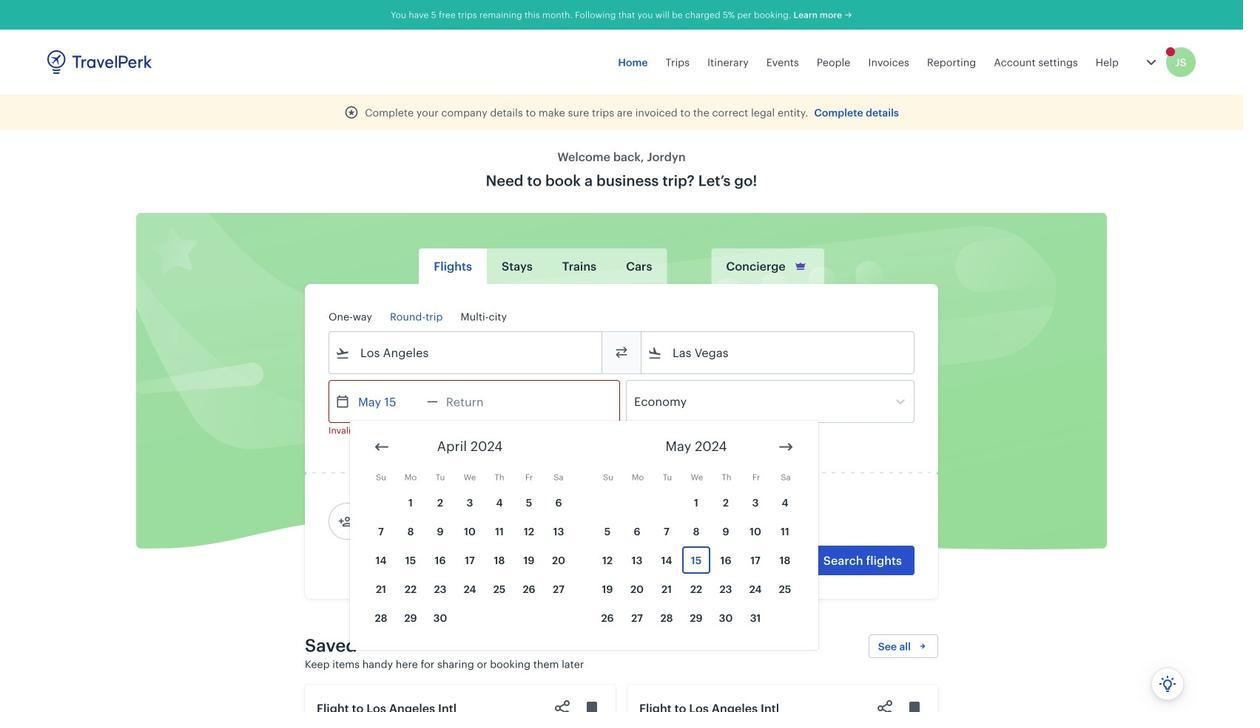 Task type: describe. For each thing, give the bounding box(es) containing it.
move backward to switch to the previous month. image
[[373, 438, 391, 456]]

move forward to switch to the next month. image
[[777, 438, 795, 456]]

calendar application
[[350, 421, 1243, 662]]

Add first traveler search field
[[353, 510, 507, 534]]

To search field
[[662, 341, 895, 365]]



Task type: locate. For each thing, give the bounding box(es) containing it.
Return text field
[[438, 381, 515, 423]]

Depart text field
[[350, 381, 427, 423]]

From search field
[[350, 341, 582, 365]]



